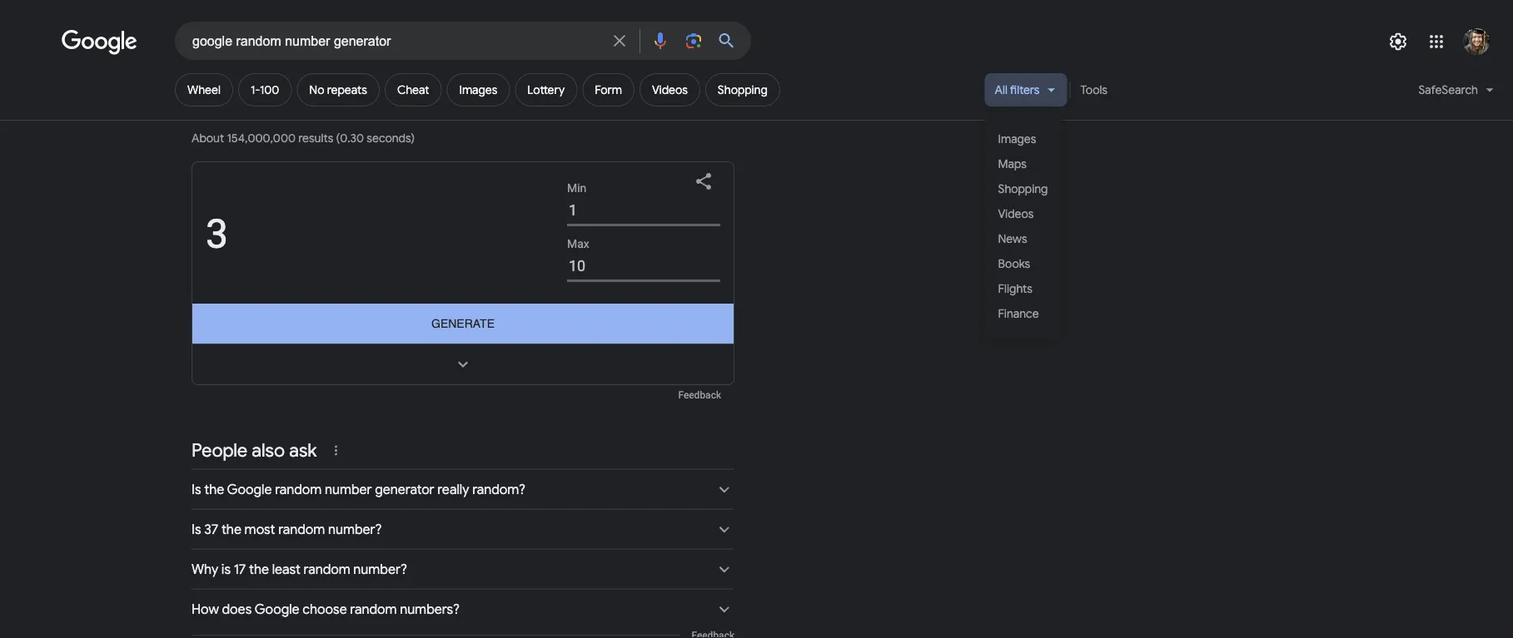 Task type: locate. For each thing, give the bounding box(es) containing it.
all filters button
[[985, 73, 1067, 113]]

add wheel element
[[187, 82, 221, 97]]

books link
[[985, 252, 1061, 277]]

menu containing images
[[985, 113, 1061, 340]]

ask
[[289, 439, 317, 463]]

add lottery element
[[527, 82, 565, 97]]

1 vertical spatial images
[[998, 132, 1036, 147]]

lottery
[[527, 82, 565, 97]]

1 horizontal spatial videos link
[[985, 202, 1061, 227]]

1 horizontal spatial videos
[[998, 207, 1034, 222]]

images right the cheat link
[[459, 82, 497, 97]]

0 horizontal spatial shopping link
[[705, 73, 780, 107]]

safesearch button
[[1409, 73, 1504, 113]]

0 vertical spatial images link
[[447, 73, 510, 107]]

add 1-100 element
[[251, 82, 279, 97]]

1-100 link
[[238, 73, 292, 107]]

1 horizontal spatial images
[[998, 132, 1036, 147]]

min
[[567, 181, 587, 195]]

about 154,000,000 results (0.30 seconds)
[[192, 131, 418, 146]]

videos link up news
[[985, 202, 1061, 227]]

0 vertical spatial shopping
[[718, 82, 768, 97]]

books
[[998, 257, 1030, 272]]

0 horizontal spatial shopping
[[718, 82, 768, 97]]

people
[[192, 439, 248, 463]]

news
[[998, 232, 1027, 247]]

0 horizontal spatial images
[[459, 82, 497, 97]]

no
[[309, 82, 324, 97]]

images link right the cheat link
[[447, 73, 510, 107]]

cheat
[[397, 82, 429, 97]]

videos up news
[[998, 207, 1034, 222]]

154,000,000
[[227, 131, 296, 146]]

all
[[995, 82, 1008, 97]]

news link
[[985, 227, 1061, 252]]

videos
[[652, 82, 688, 97], [998, 207, 1034, 222]]

videos link
[[640, 73, 700, 107], [985, 202, 1061, 227]]

safesearch
[[1419, 82, 1478, 97]]

0 horizontal spatial videos
[[652, 82, 688, 97]]

menu
[[985, 113, 1061, 340]]

shopping
[[718, 82, 768, 97], [998, 182, 1048, 197]]

1 horizontal spatial shopping link
[[985, 177, 1061, 202]]

1 vertical spatial videos link
[[985, 202, 1061, 227]]

videos link down search by voice icon
[[640, 73, 700, 107]]

tools
[[1081, 82, 1108, 97]]

images inside menu
[[998, 132, 1036, 147]]

1-100
[[251, 82, 279, 97]]

images link up the maps at the top of page
[[985, 127, 1061, 152]]

0 vertical spatial images
[[459, 82, 497, 97]]

1 vertical spatial shopping
[[998, 182, 1048, 197]]

None number field
[[567, 197, 720, 227], [567, 253, 720, 283], [567, 197, 720, 227], [567, 253, 720, 283]]

videos down search by voice icon
[[652, 82, 688, 97]]

wheel link
[[175, 73, 233, 107]]

images link
[[447, 73, 510, 107], [985, 127, 1061, 152]]

images up the maps at the top of page
[[998, 132, 1036, 147]]

1 vertical spatial shopping link
[[985, 177, 1061, 202]]

feedback button
[[678, 389, 721, 403]]

cheat link
[[385, 73, 442, 107]]

repeats
[[327, 82, 367, 97]]

0 vertical spatial videos
[[652, 82, 688, 97]]

None search field
[[0, 21, 751, 60]]

1 horizontal spatial images link
[[985, 127, 1061, 152]]

0 vertical spatial videos link
[[640, 73, 700, 107]]

people also ask
[[192, 439, 317, 463]]

search by image image
[[684, 31, 704, 51]]

Search search field
[[192, 32, 600, 52]]

form
[[595, 82, 622, 97]]

images
[[459, 82, 497, 97], [998, 132, 1036, 147]]

google image
[[62, 30, 138, 55]]

shopping link
[[705, 73, 780, 107], [985, 177, 1061, 202]]



Task type: vqa. For each thing, say whether or not it's contained in the screenshot.
send associated with Send to your phone
no



Task type: describe. For each thing, give the bounding box(es) containing it.
3
[[206, 211, 228, 258]]

seconds)
[[367, 131, 415, 146]]

max
[[567, 237, 589, 251]]

also
[[252, 439, 285, 463]]

filters
[[1010, 82, 1040, 97]]

wheel
[[187, 82, 221, 97]]

images for 'images' link to the bottom
[[998, 132, 1036, 147]]

results
[[298, 131, 333, 146]]

0 vertical spatial shopping link
[[705, 73, 780, 107]]

100
[[260, 82, 279, 97]]

flights
[[998, 282, 1033, 297]]

lottery link
[[515, 73, 577, 107]]

add form element
[[595, 82, 622, 97]]

add no repeats element
[[309, 82, 367, 97]]

0 horizontal spatial videos link
[[640, 73, 700, 107]]

1 horizontal spatial shopping
[[998, 182, 1048, 197]]

1-
[[251, 82, 260, 97]]

0 horizontal spatial images link
[[447, 73, 510, 107]]

finance
[[998, 307, 1039, 321]]

maps link
[[985, 152, 1061, 177]]

1 vertical spatial videos
[[998, 207, 1034, 222]]

feedback
[[678, 390, 721, 402]]

add cheat element
[[397, 82, 429, 97]]

1 vertical spatial images link
[[985, 127, 1061, 152]]

no repeats
[[309, 82, 367, 97]]

tools button
[[1073, 73, 1115, 107]]

add images element
[[459, 82, 497, 97]]

images for leftmost 'images' link
[[459, 82, 497, 97]]

all filters
[[995, 82, 1040, 97]]

generate button
[[192, 304, 734, 344]]

generate
[[431, 318, 495, 331]]

about
[[192, 131, 224, 146]]

(0.30
[[336, 131, 364, 146]]

maps
[[998, 157, 1027, 172]]

form link
[[582, 73, 635, 107]]

no repeats link
[[297, 73, 380, 107]]

flights link
[[985, 277, 1061, 302]]

search by voice image
[[650, 31, 670, 51]]

finance link
[[985, 302, 1061, 326]]



